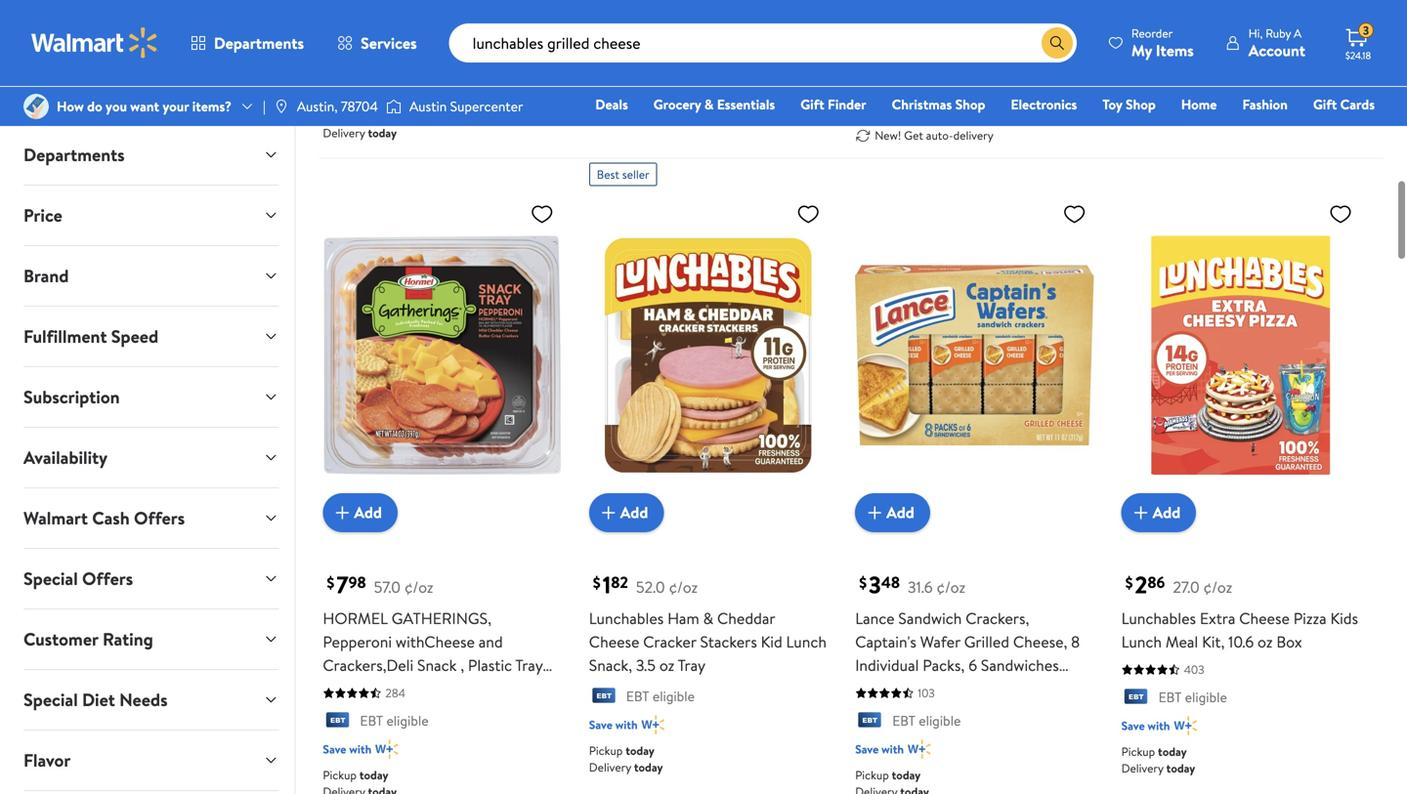 Task type: describe. For each thing, give the bounding box(es) containing it.
lance
[[856, 608, 895, 629]]

6
[[969, 655, 978, 676]]

with up toy shop on the top of page
[[1148, 34, 1171, 51]]

tray inside $ 1 82 52.0 ¢/oz lunchables ham & cheddar cheese cracker stackers kid lunch snack, 3.5 oz tray
[[678, 655, 706, 676]]

403
[[1184, 662, 1205, 678]]

with down '14oz'
[[349, 742, 372, 758]]

wafer
[[921, 631, 961, 653]]

a
[[1295, 25, 1302, 42]]

registry
[[1150, 122, 1200, 141]]

ebt image up austin, 78704 on the left top of the page
[[323, 53, 352, 73]]

with down snack,
[[616, 717, 638, 734]]

gift cards registry
[[1150, 95, 1376, 141]]

2 add from the left
[[621, 502, 649, 524]]

auto-
[[927, 127, 954, 144]]

add for 2
[[1153, 502, 1181, 524]]

eligible down 284
[[387, 711, 429, 731]]

walmart
[[23, 506, 88, 531]]

with right the austin, on the top
[[349, 82, 372, 99]]

3 inside the "$ 3 48 31.6 ¢/oz lance sandwich crackers, captain's wafer grilled cheese, 8 individual packs, 6 sandwiches each"
[[869, 569, 882, 601]]

walmart cash offers tab
[[8, 489, 295, 548]]

eligible up grocery
[[653, 27, 695, 47]]

,
[[461, 655, 464, 676]]

supercenter
[[450, 97, 523, 116]]

christmas shop link
[[883, 94, 995, 115]]

eligible down the 196
[[387, 52, 429, 71]]

14oz
[[323, 678, 353, 700]]

walmart image
[[31, 27, 158, 59]]

0 vertical spatial &
[[705, 95, 714, 114]]

with up christmas
[[882, 58, 904, 74]]

gift finder
[[801, 95, 867, 114]]

lunch inside $ 1 82 52.0 ¢/oz lunchables ham & cheddar cheese cracker stackers kid lunch snack, 3.5 oz tray
[[787, 631, 827, 653]]

individual
[[856, 655, 919, 676]]

snack
[[417, 655, 457, 676]]

special for special offers
[[23, 567, 78, 591]]

gift for cards
[[1314, 95, 1338, 114]]

electronics
[[1011, 95, 1078, 114]]

ebt for ebt image associated with walmart plus image on top of grocery
[[626, 27, 650, 47]]

brand tab
[[8, 246, 295, 306]]

add for 7
[[354, 502, 382, 524]]

with up deals
[[616, 58, 638, 74]]

items?
[[192, 97, 232, 116]]

price tab
[[8, 186, 295, 245]]

add button for 3
[[856, 493, 930, 533]]

$ 1 82 52.0 ¢/oz lunchables ham & cheddar cheese cracker stackers kid lunch snack, 3.5 oz tray
[[589, 569, 827, 676]]

availability button
[[8, 428, 295, 488]]

new! get auto-delivery
[[875, 127, 994, 144]]

ebt image for walmart plus image on top of grocery
[[589, 29, 619, 48]]

cheese,
[[1014, 631, 1068, 653]]

10.6
[[1229, 631, 1254, 653]]

0 vertical spatial departments
[[214, 32, 304, 54]]

deals link
[[587, 94, 637, 115]]

7
[[337, 569, 349, 601]]

availability tab
[[8, 428, 295, 488]]

reorder
[[1132, 25, 1173, 42]]

add button for 7
[[323, 493, 398, 533]]

walmart plus image down 403
[[1175, 717, 1198, 736]]

austin,
[[297, 97, 338, 116]]

hi,
[[1249, 25, 1263, 42]]

your
[[163, 97, 189, 116]]

grocery & essentials
[[654, 95, 775, 114]]

deals
[[596, 95, 628, 114]]

services button
[[321, 20, 434, 66]]

pickup today delivery today up new!
[[856, 83, 930, 117]]

toy shop
[[1103, 95, 1156, 114]]

subscription
[[23, 385, 120, 410]]

 image for austin, 78704
[[274, 99, 289, 114]]

Walmart Site-Wide search field
[[449, 23, 1077, 63]]

subscription tab
[[8, 368, 295, 427]]

ebt for ebt icon on top of austin, 78704 on the left top of the page
[[360, 52, 383, 71]]

eligible down 403
[[1185, 688, 1228, 707]]

you
[[106, 97, 127, 116]]

48
[[882, 572, 900, 593]]

brand
[[23, 264, 69, 288]]

save with down 'services' dropdown button
[[323, 82, 372, 99]]

availability
[[23, 446, 108, 470]]

new!
[[875, 127, 902, 144]]

diet
[[82, 688, 115, 713]]

kid
[[761, 631, 783, 653]]

departments inside tab
[[23, 143, 125, 167]]

ebt eligible for ebt icon underneath each
[[893, 711, 961, 731]]

pickup today delivery today down snack,
[[589, 743, 663, 776]]

price button
[[8, 186, 295, 245]]

save with up finder
[[856, 58, 904, 74]]

kit,
[[1203, 631, 1225, 653]]

fulfillment
[[23, 325, 107, 349]]

 image for austin supercenter
[[386, 97, 402, 116]]

$24.18
[[1346, 49, 1372, 62]]

¢/oz for 7
[[405, 577, 434, 598]]

save with down snack,
[[589, 717, 638, 734]]

98
[[349, 572, 366, 593]]

1
[[603, 569, 611, 601]]

brand button
[[8, 246, 295, 306]]

oz inside $ 1 82 52.0 ¢/oz lunchables ham & cheddar cheese cracker stackers kid lunch snack, 3.5 oz tray
[[660, 655, 675, 676]]

57.0
[[374, 577, 401, 598]]

how do you want your items?
[[57, 97, 232, 116]]

gift finder link
[[792, 94, 876, 115]]

0 vertical spatial walmart plus image
[[376, 81, 399, 100]]

christmas shop
[[892, 95, 986, 114]]

add for 3
[[887, 502, 915, 524]]

plastic
[[468, 655, 512, 676]]

home link
[[1173, 94, 1226, 115]]

pickup today delivery today down 403
[[1122, 744, 1196, 777]]

offers inside dropdown button
[[82, 567, 133, 591]]

registry link
[[1142, 121, 1209, 142]]

ebt image down snack,
[[589, 688, 619, 708]]

8
[[1072, 631, 1080, 653]]

offers inside dropdown button
[[134, 506, 185, 531]]

add to cart image for lunchables ham & cheddar cheese cracker stackers kid lunch snack, 3.5 oz tray image
[[597, 501, 621, 525]]

add to favorites list, lunchables extra cheese pizza kids lunch meal kit, 10.6 oz box image
[[1330, 202, 1353, 226]]

pickup today delivery today up toy shop link
[[1122, 60, 1196, 93]]

lunchables ham & cheddar cheese cracker stackers kid lunch snack, 3.5 oz tray image
[[589, 194, 828, 517]]

gatherings,
[[392, 608, 492, 629]]

my
[[1132, 40, 1153, 61]]

flavor button
[[8, 731, 295, 791]]

hormel gatherings, pepperoni withcheese and crackers,deli snack , plastic tray 14oz image
[[323, 194, 562, 517]]

31.6
[[908, 577, 933, 598]]

sandwiches
[[981, 655, 1059, 676]]

special for special diet needs
[[23, 688, 78, 713]]

best
[[597, 166, 620, 183]]

fulfillment speed button
[[8, 307, 295, 367]]

cheddar
[[718, 608, 775, 629]]

how
[[57, 97, 84, 116]]

cheese inside $ 1 82 52.0 ¢/oz lunchables ham & cheddar cheese cracker stackers kid lunch snack, 3.5 oz tray
[[589, 631, 640, 653]]

finder
[[828, 95, 867, 114]]

and
[[479, 631, 503, 653]]

196
[[386, 26, 402, 42]]

walmart+
[[1317, 122, 1376, 141]]

gift for finder
[[801, 95, 825, 114]]

captain's
[[856, 631, 917, 653]]

shop for toy shop
[[1126, 95, 1156, 114]]

reorder my items
[[1132, 25, 1194, 61]]

toy
[[1103, 95, 1123, 114]]

get
[[905, 127, 924, 144]]

extra
[[1200, 608, 1236, 629]]

departments tab
[[8, 125, 295, 185]]

lunchables for 1
[[589, 608, 664, 629]]

save with down each
[[856, 742, 904, 758]]



Task type: locate. For each thing, give the bounding box(es) containing it.
departments
[[214, 32, 304, 54], [23, 143, 125, 167]]

special diet needs button
[[8, 671, 295, 730]]

items
[[1156, 40, 1194, 61]]

add up 82
[[621, 502, 649, 524]]

1 add to cart image from the left
[[597, 501, 621, 525]]

103
[[918, 685, 935, 702]]

1 horizontal spatial departments
[[214, 32, 304, 54]]

2 add button from the left
[[589, 493, 664, 533]]

add to cart image up 86 at the right bottom of the page
[[1130, 501, 1153, 525]]

¢/oz right 31.6
[[937, 577, 966, 598]]

2 lunch from the left
[[1122, 631, 1162, 653]]

oz inside the $ 2 86 27.0 ¢/oz lunchables extra cheese pizza kids lunch meal kit, 10.6 oz box
[[1258, 631, 1273, 653]]

meal
[[1166, 631, 1199, 653]]

3 add button from the left
[[856, 493, 930, 533]]

0 horizontal spatial departments
[[23, 143, 125, 167]]

$ for 1
[[593, 572, 601, 594]]

walmart plus image left 'austin'
[[376, 81, 399, 100]]

ebt
[[1159, 4, 1182, 23], [626, 27, 650, 47], [360, 52, 383, 71], [626, 687, 650, 706], [1159, 688, 1182, 707], [360, 711, 383, 731], [893, 711, 916, 731]]

eligible down the 3.5
[[653, 687, 695, 706]]

1 add from the left
[[354, 502, 382, 524]]

ebt for ebt image to the bottom
[[1159, 688, 1182, 707]]

add to cart image up 82
[[597, 501, 621, 525]]

lunch left meal in the bottom of the page
[[1122, 631, 1162, 653]]

add to cart image
[[597, 501, 621, 525], [1130, 501, 1153, 525]]

$ inside the "$ 3 48 31.6 ¢/oz lance sandwich crackers, captain's wafer grilled cheese, 8 individual packs, 6 sandwiches each"
[[860, 572, 867, 594]]

special inside dropdown button
[[23, 567, 78, 591]]

4 $ from the left
[[1126, 572, 1134, 594]]

2 shop from the left
[[1126, 95, 1156, 114]]

0 horizontal spatial tray
[[516, 655, 543, 676]]

walmart plus image down 284
[[376, 740, 399, 760]]

kids
[[1331, 608, 1359, 629]]

1 horizontal spatial tray
[[678, 655, 706, 676]]

eligible up items
[[1185, 4, 1228, 23]]

$ 7 98 57.0 ¢/oz hormel gatherings, pepperoni withcheese and crackers,deli snack , plastic tray 14oz
[[323, 569, 543, 700]]

$ for 7
[[327, 572, 335, 594]]

3.5
[[636, 655, 656, 676]]

0 vertical spatial ebt image
[[1122, 5, 1151, 25]]

ebt eligible down the 3.5
[[626, 687, 695, 706]]

0 horizontal spatial  image
[[274, 99, 289, 114]]

walmart plus image
[[1175, 33, 1198, 52], [642, 56, 665, 76], [908, 56, 931, 76], [1175, 717, 1198, 736], [376, 740, 399, 760]]

eligible down the 103
[[919, 711, 961, 731]]

with down each
[[882, 742, 904, 758]]

ebt eligible up grocery
[[626, 27, 695, 47]]

pickup today down '14oz'
[[323, 767, 389, 784]]

1 vertical spatial offers
[[82, 567, 133, 591]]

¢/oz inside the "$ 3 48 31.6 ¢/oz lance sandwich crackers, captain's wafer grilled cheese, 8 individual packs, 6 sandwiches each"
[[937, 577, 966, 598]]

add to cart image for 3
[[863, 501, 887, 525]]

pickup today for 3
[[856, 767, 921, 784]]

speed
[[111, 325, 159, 349]]

0 horizontal spatial pickup today
[[323, 767, 389, 784]]

0 vertical spatial special
[[23, 567, 78, 591]]

offers right cash
[[134, 506, 185, 531]]

customer rating tab
[[8, 610, 295, 670]]

ebt image
[[323, 53, 352, 73], [589, 688, 619, 708], [323, 713, 352, 732], [856, 713, 885, 732]]

hormel
[[323, 608, 388, 629]]

0 horizontal spatial oz
[[660, 655, 675, 676]]

1 lunch from the left
[[787, 631, 827, 653]]

walmart plus image up christmas
[[908, 56, 931, 76]]

2 special from the top
[[23, 688, 78, 713]]

lunchables inside $ 1 82 52.0 ¢/oz lunchables ham & cheddar cheese cracker stackers kid lunch snack, 3.5 oz tray
[[589, 608, 664, 629]]

tray inside the $ 7 98 57.0 ¢/oz hormel gatherings, pepperoni withcheese and crackers,deli snack , plastic tray 14oz
[[516, 655, 543, 676]]

with down meal in the bottom of the page
[[1148, 718, 1171, 735]]

52.0
[[636, 577, 665, 598]]

rating
[[103, 628, 153, 652]]

284
[[386, 685, 406, 702]]

walmart plus image right reorder
[[1175, 33, 1198, 52]]

2 ¢/oz from the left
[[669, 577, 698, 598]]

add button up 86 at the right bottom of the page
[[1122, 493, 1197, 533]]

1 horizontal spatial oz
[[1258, 631, 1273, 653]]

ebt eligible for ebt icon under snack,
[[626, 687, 695, 706]]

ebt eligible up items
[[1159, 4, 1228, 23]]

$ inside the $ 7 98 57.0 ¢/oz hormel gatherings, pepperoni withcheese and crackers,deli snack , plastic tray 14oz
[[327, 572, 335, 594]]

1 horizontal spatial gift
[[1314, 95, 1338, 114]]

0 horizontal spatial walmart plus image
[[376, 81, 399, 100]]

1 tray from the left
[[516, 655, 543, 676]]

1 horizontal spatial lunch
[[1122, 631, 1162, 653]]

offers
[[134, 506, 185, 531], [82, 567, 133, 591]]

 image
[[386, 97, 402, 116], [274, 99, 289, 114]]

3 up lance
[[869, 569, 882, 601]]

shop up delivery
[[956, 95, 986, 114]]

walmart plus image down the 103
[[908, 740, 931, 760]]

0 horizontal spatial add to cart image
[[597, 501, 621, 525]]

ebt for ebt icon under '14oz'
[[360, 711, 383, 731]]

lunch
[[787, 631, 827, 653], [1122, 631, 1162, 653]]

1 horizontal spatial add to cart image
[[863, 501, 887, 525]]

offers down cash
[[82, 567, 133, 591]]

grocery
[[654, 95, 701, 114]]

lunch right kid
[[787, 631, 827, 653]]

walmart plus image up grocery
[[642, 56, 665, 76]]

lance sandwich crackers, captain's wafer grilled cheese, 8 individual packs, 6 sandwiches each image
[[856, 194, 1095, 517]]

shop for christmas shop
[[956, 95, 986, 114]]

1 vertical spatial oz
[[660, 655, 675, 676]]

add button for 2
[[1122, 493, 1197, 533]]

0 horizontal spatial add to cart image
[[331, 501, 354, 525]]

¢/oz
[[405, 577, 434, 598], [669, 577, 698, 598], [937, 577, 966, 598], [1204, 577, 1233, 598]]

ebt eligible for ebt image associated with walmart plus image on top of grocery
[[626, 27, 695, 47]]

departments down how
[[23, 143, 125, 167]]

ebt for ebt icon under snack,
[[626, 687, 650, 706]]

search icon image
[[1050, 35, 1065, 51]]

0 horizontal spatial lunch
[[787, 631, 827, 653]]

add to cart image up the 98
[[331, 501, 354, 525]]

cheese
[[1240, 608, 1290, 629], [589, 631, 640, 653]]

walmart cash offers
[[23, 506, 185, 531]]

ebt down crackers,deli
[[360, 711, 383, 731]]

ebt eligible for ebt icon under '14oz'
[[360, 711, 429, 731]]

ebt for ebt icon underneath each
[[893, 711, 916, 731]]

ebt down meal in the bottom of the page
[[1159, 688, 1182, 707]]

gift inside gift cards registry
[[1314, 95, 1338, 114]]

ebt up 78704
[[360, 52, 383, 71]]

cheese up 10.6
[[1240, 608, 1290, 629]]

1 vertical spatial walmart plus image
[[642, 716, 665, 735]]

2 vertical spatial ebt image
[[1122, 689, 1151, 709]]

¢/oz inside the $ 7 98 57.0 ¢/oz hormel gatherings, pepperoni withcheese and crackers,deli snack , plastic tray 14oz
[[405, 577, 434, 598]]

2 $ from the left
[[593, 572, 601, 594]]

flavor
[[23, 749, 71, 773]]

save with up toy shop on the top of page
[[1122, 34, 1171, 51]]

2
[[1136, 569, 1148, 601]]

¢/oz inside $ 1 82 52.0 ¢/oz lunchables ham & cheddar cheese cracker stackers kid lunch snack, 3.5 oz tray
[[669, 577, 698, 598]]

2 gift from the left
[[1314, 95, 1338, 114]]

crackers,
[[966, 608, 1030, 629]]

1 shop from the left
[[956, 95, 986, 114]]

¢/oz up ham
[[669, 577, 698, 598]]

shop right the toy
[[1126, 95, 1156, 114]]

add up the 98
[[354, 502, 382, 524]]

cards
[[1341, 95, 1376, 114]]

4 add button from the left
[[1122, 493, 1197, 533]]

1 vertical spatial &
[[703, 608, 714, 629]]

0 horizontal spatial cheese
[[589, 631, 640, 653]]

add to favorites list, hormel gatherings, pepperoni withcheese and crackers,deli snack , plastic tray 14oz image
[[531, 202, 554, 226]]

save with up deals
[[589, 58, 638, 74]]

4 ¢/oz from the left
[[1204, 577, 1233, 598]]

debit
[[1258, 122, 1292, 141]]

ebt up deals
[[626, 27, 650, 47]]

add button up 48
[[856, 493, 930, 533]]

¢/oz for 1
[[669, 577, 698, 598]]

best seller
[[597, 166, 650, 183]]

1 gift from the left
[[801, 95, 825, 114]]

pickup today delivery today up best seller
[[589, 83, 663, 117]]

2 add to cart image from the left
[[1130, 501, 1153, 525]]

1 special from the top
[[23, 567, 78, 591]]

save
[[1122, 34, 1145, 51], [589, 58, 613, 74], [856, 58, 879, 74], [323, 82, 347, 99], [589, 717, 613, 734], [1122, 718, 1145, 735], [323, 742, 347, 758], [856, 742, 879, 758]]

1 horizontal spatial pickup today
[[856, 767, 921, 784]]

0 vertical spatial 3
[[1364, 22, 1370, 39]]

1 vertical spatial departments
[[23, 143, 125, 167]]

special diet needs tab
[[8, 671, 295, 730]]

customer rating
[[23, 628, 153, 652]]

2 lunchables from the left
[[1122, 608, 1197, 629]]

cheese inside the $ 2 86 27.0 ¢/oz lunchables extra cheese pizza kids lunch meal kit, 10.6 oz box
[[1240, 608, 1290, 629]]

save with down '14oz'
[[323, 742, 372, 758]]

78704
[[341, 97, 378, 116]]

1 vertical spatial cheese
[[589, 631, 640, 653]]

1 vertical spatial ebt image
[[589, 29, 619, 48]]

0 horizontal spatial 3
[[869, 569, 882, 601]]

 image right 78704
[[386, 97, 402, 116]]

2 add to cart image from the left
[[863, 501, 887, 525]]

with
[[1148, 34, 1171, 51], [616, 58, 638, 74], [882, 58, 904, 74], [349, 82, 372, 99], [616, 717, 638, 734], [1148, 718, 1171, 735], [349, 742, 372, 758], [882, 742, 904, 758]]

ebt eligible down 284
[[360, 711, 429, 731]]

austin supercenter
[[410, 97, 523, 116]]

$ left 2
[[1126, 572, 1134, 594]]

1 add button from the left
[[323, 493, 398, 533]]

0 vertical spatial offers
[[134, 506, 185, 531]]

2 pickup today from the left
[[856, 767, 921, 784]]

& right ham
[[703, 608, 714, 629]]

ebt up reorder
[[1159, 4, 1182, 23]]

customer
[[23, 628, 98, 652]]

1 horizontal spatial  image
[[386, 97, 402, 116]]

lunchables for 2
[[1122, 608, 1197, 629]]

price
[[23, 203, 62, 228]]

¢/oz up extra
[[1204, 577, 1233, 598]]

86
[[1148, 572, 1166, 593]]

fashion link
[[1234, 94, 1297, 115]]

add up 48
[[887, 502, 915, 524]]

snack,
[[589, 655, 632, 676]]

$ left 7
[[327, 572, 335, 594]]

1 $ from the left
[[327, 572, 335, 594]]

1 add to cart image from the left
[[331, 501, 354, 525]]

pickup today for 7
[[323, 767, 389, 784]]

one debit
[[1226, 122, 1292, 141]]

hi, ruby a account
[[1249, 25, 1306, 61]]

1 vertical spatial special
[[23, 688, 78, 713]]

1 lunchables from the left
[[589, 608, 664, 629]]

¢/oz for 3
[[937, 577, 966, 598]]

christmas
[[892, 95, 952, 114]]

add to cart image for the lunchables extra cheese pizza kids lunch meal kit, 10.6 oz box image
[[1130, 501, 1153, 525]]

$ for 2
[[1126, 572, 1134, 594]]

pickup today delivery today left 'austin'
[[323, 108, 397, 141]]

each
[[856, 678, 888, 700]]

add to favorites list, lunchables ham & cheddar cheese cracker stackers kid lunch snack, 3.5 oz tray image
[[797, 202, 820, 226]]

ebt eligible down 403
[[1159, 688, 1228, 707]]

special offers
[[23, 567, 133, 591]]

box
[[1277, 631, 1303, 653]]

ebt image
[[1122, 5, 1151, 25], [589, 29, 619, 48], [1122, 689, 1151, 709]]

grilled
[[965, 631, 1010, 653]]

1 horizontal spatial lunchables
[[1122, 608, 1197, 629]]

3 ¢/oz from the left
[[937, 577, 966, 598]]

ebt image for walmart plus image on the right of reorder
[[1122, 5, 1151, 25]]

walmart plus image
[[376, 81, 399, 100], [642, 716, 665, 735], [908, 740, 931, 760]]

1 ¢/oz from the left
[[405, 577, 434, 598]]

2 horizontal spatial walmart plus image
[[908, 740, 931, 760]]

& right grocery
[[705, 95, 714, 114]]

special inside dropdown button
[[23, 688, 78, 713]]

austin
[[410, 97, 447, 116]]

special
[[23, 567, 78, 591], [23, 688, 78, 713]]

0 vertical spatial cheese
[[1240, 608, 1290, 629]]

lunchables down 82
[[589, 608, 664, 629]]

3 add from the left
[[887, 502, 915, 524]]

fulfillment speed tab
[[8, 307, 295, 367]]

walmart plus image down the 3.5
[[642, 716, 665, 735]]

oz right the 3.5
[[660, 655, 675, 676]]

special diet needs
[[23, 688, 168, 713]]

account
[[1249, 40, 1306, 61]]

add button up 82
[[589, 493, 664, 533]]

lunchables
[[589, 608, 664, 629], [1122, 608, 1197, 629]]

special down walmart
[[23, 567, 78, 591]]

departments button down want
[[8, 125, 295, 185]]

want
[[130, 97, 159, 116]]

4 add from the left
[[1153, 502, 1181, 524]]

3
[[1364, 22, 1370, 39], [869, 569, 882, 601]]

$ inside the $ 2 86 27.0 ¢/oz lunchables extra cheese pizza kids lunch meal kit, 10.6 oz box
[[1126, 572, 1134, 594]]

0 horizontal spatial lunchables
[[589, 608, 664, 629]]

ebt image down '14oz'
[[323, 713, 352, 732]]

cheese up snack,
[[589, 631, 640, 653]]

¢/oz right 57.0
[[405, 577, 434, 598]]

save with down meal in the bottom of the page
[[1122, 718, 1171, 735]]

1 vertical spatial 3
[[869, 569, 882, 601]]

pickup today down each
[[856, 767, 921, 784]]

lunchables extra cheese pizza kids lunch meal kit, 10.6 oz box image
[[1122, 194, 1361, 517]]

fulfillment speed
[[23, 325, 159, 349]]

82
[[611, 572, 629, 593]]

tray right plastic
[[516, 655, 543, 676]]

departments button
[[174, 20, 321, 66], [8, 125, 295, 185]]

2 vertical spatial walmart plus image
[[908, 740, 931, 760]]

$ 2 86 27.0 ¢/oz lunchables extra cheese pizza kids lunch meal kit, 10.6 oz box
[[1122, 569, 1359, 653]]

$ 3 48 31.6 ¢/oz lance sandwich crackers, captain's wafer grilled cheese, 8 individual packs, 6 sandwiches each
[[856, 569, 1080, 700]]

pizza
[[1294, 608, 1327, 629]]

1 vertical spatial departments button
[[8, 125, 295, 185]]

lunchables inside the $ 2 86 27.0 ¢/oz lunchables extra cheese pizza kids lunch meal kit, 10.6 oz box
[[1122, 608, 1197, 629]]

27.0
[[1173, 577, 1200, 598]]

0 horizontal spatial gift
[[801, 95, 825, 114]]

gift cards link
[[1305, 94, 1384, 115]]

3 $ from the left
[[860, 572, 867, 594]]

$ inside $ 1 82 52.0 ¢/oz lunchables ham & cheddar cheese cracker stackers kid lunch snack, 3.5 oz tray
[[593, 572, 601, 594]]

¢/oz inside the $ 2 86 27.0 ¢/oz lunchables extra cheese pizza kids lunch meal kit, 10.6 oz box
[[1204, 577, 1233, 598]]

gift inside gift finder link
[[801, 95, 825, 114]]

ebt down "individual"
[[893, 711, 916, 731]]

grocery & essentials link
[[645, 94, 784, 115]]

ebt down the 3.5
[[626, 687, 650, 706]]

ebt eligible for ebt icon on top of austin, 78704 on the left top of the page
[[360, 52, 429, 71]]

 image right |
[[274, 99, 289, 114]]

sandwich
[[899, 608, 962, 629]]

2 tray from the left
[[678, 655, 706, 676]]

$ left 1
[[593, 572, 601, 594]]

cash
[[92, 506, 130, 531]]

0 horizontal spatial shop
[[956, 95, 986, 114]]

cracker
[[644, 631, 697, 653]]

ebt eligible down the 196
[[360, 52, 429, 71]]

¢/oz for 2
[[1204, 577, 1233, 598]]

$ for 3
[[860, 572, 867, 594]]

special left diet
[[23, 688, 78, 713]]

gift left cards
[[1314, 95, 1338, 114]]

1 pickup today from the left
[[323, 767, 389, 784]]

subscription button
[[8, 368, 295, 427]]

tab
[[8, 792, 295, 795]]

Search search field
[[449, 23, 1077, 63]]

add to favorites list, lance sandwich crackers, captain's wafer grilled cheese, 8 individual packs, 6 sandwiches each image
[[1063, 202, 1087, 226]]

departments button up |
[[174, 20, 321, 66]]

&
[[705, 95, 714, 114], [703, 608, 714, 629]]

1 horizontal spatial walmart plus image
[[642, 716, 665, 735]]

add to cart image for 7
[[331, 501, 354, 525]]

add button up the 98
[[323, 493, 398, 533]]

add to cart image
[[331, 501, 354, 525], [863, 501, 887, 525]]

shop
[[956, 95, 986, 114], [1126, 95, 1156, 114]]

needs
[[119, 688, 168, 713]]

delivery
[[954, 127, 994, 144]]

austin, 78704
[[297, 97, 378, 116]]

stackers
[[700, 631, 757, 653]]

0 vertical spatial oz
[[1258, 631, 1273, 653]]

add up 86 at the right bottom of the page
[[1153, 502, 1181, 524]]

 image
[[23, 94, 49, 119]]

departments up |
[[214, 32, 304, 54]]

$ left 48
[[860, 572, 867, 594]]

add to cart image up 48
[[863, 501, 887, 525]]

0 vertical spatial departments button
[[174, 20, 321, 66]]

walmart cash offers button
[[8, 489, 295, 548]]

& inside $ 1 82 52.0 ¢/oz lunchables ham & cheddar cheese cracker stackers kid lunch snack, 3.5 oz tray
[[703, 608, 714, 629]]

ebt eligible for ebt image to the bottom
[[1159, 688, 1228, 707]]

3 up $24.18
[[1364, 22, 1370, 39]]

lunch inside the $ 2 86 27.0 ¢/oz lunchables extra cheese pizza kids lunch meal kit, 10.6 oz box
[[1122, 631, 1162, 653]]

ebt eligible down the 103
[[893, 711, 961, 731]]

1 horizontal spatial shop
[[1126, 95, 1156, 114]]

1 horizontal spatial 3
[[1364, 22, 1370, 39]]

flavor tab
[[8, 731, 295, 791]]

special offers tab
[[8, 549, 295, 609]]

1 horizontal spatial cheese
[[1240, 608, 1290, 629]]

1 horizontal spatial add to cart image
[[1130, 501, 1153, 525]]

ebt image down each
[[856, 713, 885, 732]]



Task type: vqa. For each thing, say whether or not it's contained in the screenshot.
the delivery
yes



